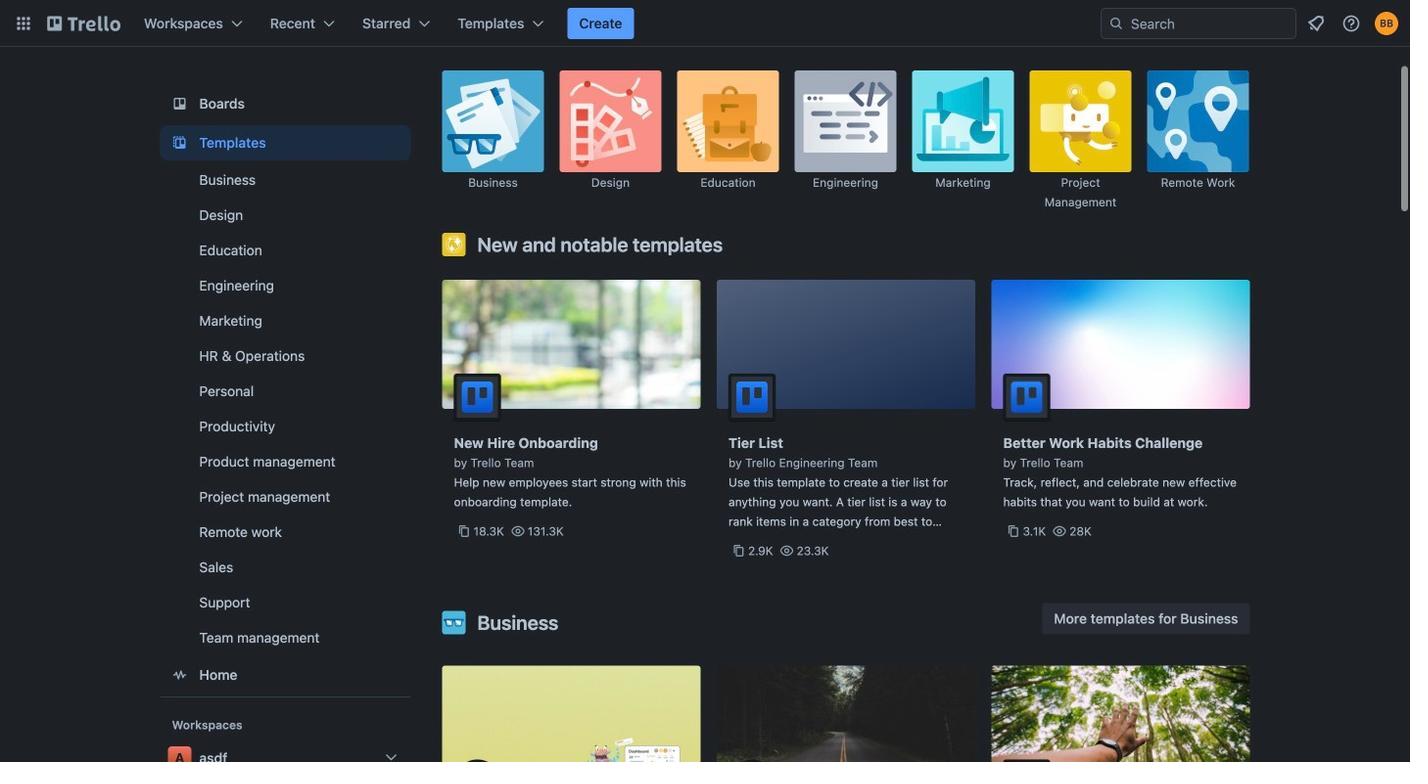 Task type: describe. For each thing, give the bounding box(es) containing it.
atlassian image
[[1003, 617, 1050, 664]]

0 notifications image
[[1304, 12, 1328, 35]]

syarfandi achmad image
[[729, 617, 776, 664]]

primary element
[[0, 0, 1410, 47]]

bob builder (bobbuilder40) image
[[1375, 12, 1398, 35]]

2 trello team image from the left
[[1003, 231, 1050, 278]]

search image
[[1109, 16, 1124, 31]]

1 trello team image from the left
[[454, 231, 501, 278]]

open information menu image
[[1342, 14, 1361, 33]]

toni, founder @ crmble image
[[454, 617, 501, 664]]

trello engineering team image
[[729, 231, 776, 278]]



Task type: locate. For each thing, give the bounding box(es) containing it.
home image
[[168, 664, 191, 687]]

trello team image
[[454, 231, 501, 278], [1003, 231, 1050, 278]]

template board image
[[168, 131, 191, 155]]

0 horizontal spatial trello team image
[[454, 231, 501, 278]]

1 horizontal spatial trello team image
[[1003, 231, 1050, 278]]

back to home image
[[47, 8, 120, 39]]

business icon image
[[442, 469, 466, 492]]

board image
[[168, 92, 191, 116]]

Search field
[[1101, 8, 1297, 39]]



Task type: vqa. For each thing, say whether or not it's contained in the screenshot.
Trello Engineering Team "icon"
yes



